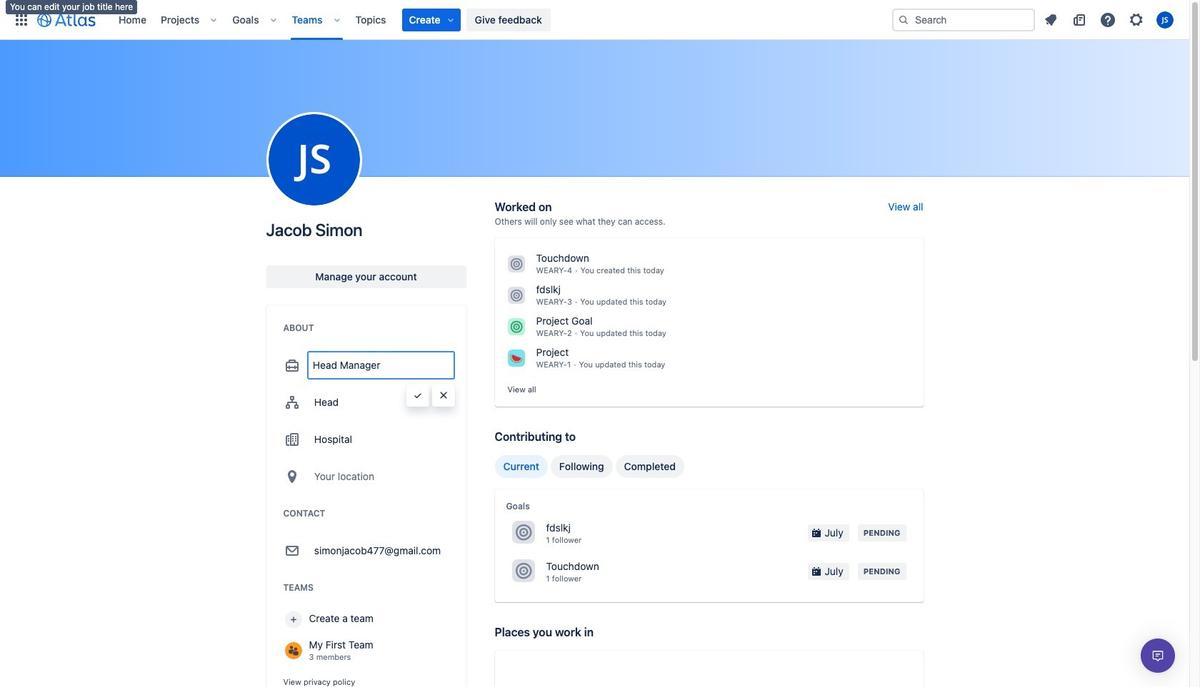 Task type: vqa. For each thing, say whether or not it's contained in the screenshot.
dialog
no



Task type: locate. For each thing, give the bounding box(es) containing it.
notifications image
[[1042, 11, 1059, 28]]

open intercom messenger image
[[1149, 648, 1167, 665]]

confirm image
[[412, 390, 423, 401]]

settings image
[[1128, 11, 1145, 28]]

group
[[495, 456, 684, 478]]

tooltip
[[6, 0, 137, 14]]

Your job title field
[[309, 353, 453, 379]]

help image
[[1099, 11, 1117, 28]]

banner
[[0, 0, 1189, 40]]

account image
[[1157, 11, 1174, 28]]



Task type: describe. For each thing, give the bounding box(es) containing it.
switch to... image
[[13, 11, 30, 28]]

cancel image
[[438, 390, 449, 401]]

profile image actions image
[[305, 151, 323, 169]]

search image
[[898, 14, 909, 25]]

top element
[[9, 0, 892, 40]]

Search field
[[892, 8, 1035, 31]]



